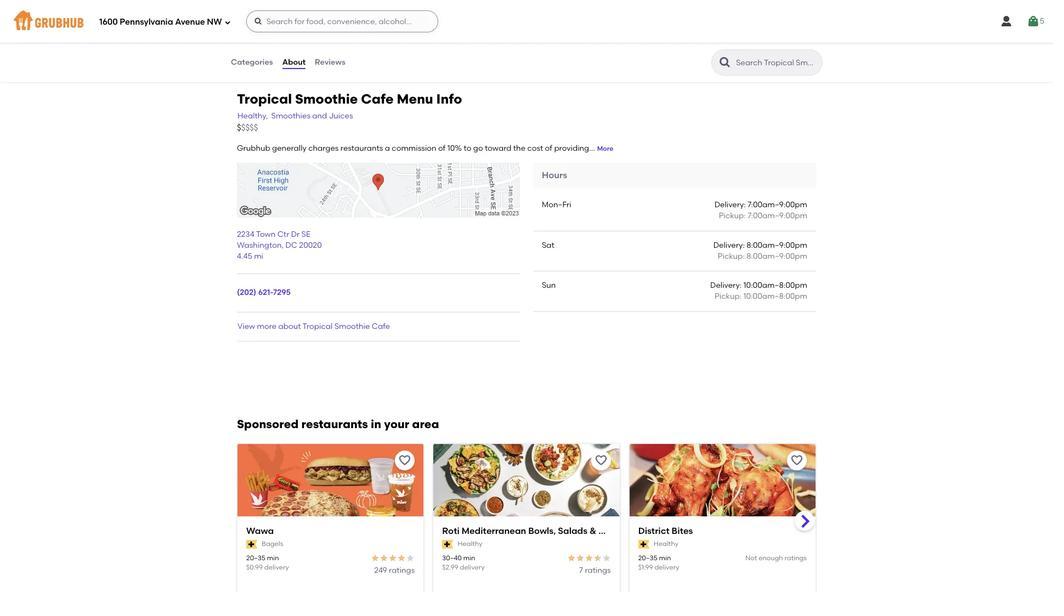 Task type: vqa. For each thing, say whether or not it's contained in the screenshot.
bottom $10
no



Task type: describe. For each thing, give the bounding box(es) containing it.
pickup: for pickup: 8:00am–9:00pm
[[718, 252, 745, 261]]

view more about tropical smoothie cafe
[[238, 322, 390, 331]]

30–40
[[442, 554, 462, 562]]

se
[[301, 230, 310, 239]]

mediterranean
[[462, 526, 526, 536]]

about button
[[282, 43, 306, 82]]

ctr
[[277, 230, 289, 239]]

30–40 min $2.99 delivery
[[442, 554, 485, 572]]

charges
[[308, 144, 339, 153]]

main navigation navigation
[[0, 0, 1053, 43]]

toward
[[485, 144, 511, 153]]

enough
[[759, 554, 783, 562]]

pennsylvania
[[120, 17, 173, 27]]

sponsored restaurants in your area
[[237, 417, 439, 431]]

pitas
[[599, 526, 620, 536]]

4.45
[[237, 252, 252, 261]]

healthy, button
[[237, 110, 269, 123]]

249
[[374, 566, 387, 575]]

grubhub
[[237, 144, 270, 153]]

save this restaurant button for roti
[[591, 451, 611, 471]]

8:00am–9:00pm for pickup: 8:00am–9:00pm
[[747, 252, 807, 261]]

(202) 621-7295
[[237, 288, 291, 297]]

about
[[282, 58, 306, 67]]

621-
[[258, 288, 273, 297]]

delivery for wawa
[[264, 564, 289, 572]]

avenue
[[175, 17, 205, 27]]

bowls,
[[528, 526, 556, 536]]

tropical smoothie cafe  menu info
[[237, 91, 462, 107]]

min for district bites
[[659, 554, 671, 562]]

to
[[464, 144, 471, 153]]

dr
[[291, 230, 300, 239]]

svg image inside 5 button
[[1027, 15, 1040, 28]]

delivery: for pickup: 7:00am–9:00pm
[[715, 200, 746, 209]]

249 ratings
[[374, 566, 415, 575]]

sat
[[542, 241, 554, 250]]

healthy,
[[238, 111, 268, 121]]

delivery: 8:00am–9:00pm
[[713, 241, 807, 250]]

20020
[[299, 241, 322, 250]]

$2.99
[[442, 564, 458, 572]]

pickup: 8:00am–9:00pm
[[718, 252, 807, 261]]

(202) 621-7295 button
[[237, 288, 291, 299]]

wawa link
[[246, 525, 415, 538]]

,
[[282, 241, 284, 250]]

dc
[[285, 241, 297, 250]]

view
[[238, 322, 255, 331]]

healthy for mediterranean
[[458, 541, 482, 548]]

info
[[436, 91, 462, 107]]

sponsored
[[237, 417, 299, 431]]

&
[[590, 526, 596, 536]]

district bites link
[[638, 525, 807, 538]]

1 horizontal spatial tropical
[[303, 322, 333, 331]]

delivery: for pickup: 10:00am–8:00pm
[[710, 281, 742, 290]]

20–35 for district bites
[[638, 554, 657, 562]]

reviews
[[315, 58, 345, 67]]

mon–fri
[[542, 200, 571, 209]]

a
[[385, 144, 390, 153]]

...
[[589, 144, 595, 153]]

more button
[[597, 144, 614, 154]]

0 horizontal spatial tropical
[[237, 91, 292, 107]]

not
[[745, 554, 757, 562]]

10:00am–8:00pm for pickup: 10:00am–8:00pm
[[744, 292, 807, 301]]

delivery for roti mediterranean bowls, salads & pitas
[[460, 564, 485, 572]]

min for roti mediterranean bowls, salads & pitas
[[463, 554, 475, 562]]

nw
[[207, 17, 222, 27]]

generally
[[272, 144, 307, 153]]

pickup: for pickup: 7:00am–9:00pm
[[719, 211, 746, 221]]

sun
[[542, 281, 556, 290]]

7:00am–9:00pm for delivery: 7:00am–9:00pm
[[748, 200, 807, 209]]

hours
[[542, 170, 567, 181]]

roti
[[442, 526, 460, 536]]

save this restaurant button for district
[[787, 451, 807, 471]]

$0.99
[[246, 564, 263, 572]]

delivery: 7:00am–9:00pm
[[715, 200, 807, 209]]

1 save this restaurant button from the left
[[395, 451, 415, 471]]

0 vertical spatial smoothie
[[295, 91, 358, 107]]

and
[[312, 111, 327, 121]]

7:00am–9:00pm for pickup: 7:00am–9:00pm
[[748, 211, 807, 221]]

washington
[[237, 241, 282, 250]]

5 button
[[1027, 12, 1044, 31]]

more
[[257, 322, 277, 331]]

7 ratings
[[579, 566, 611, 575]]

delivery: for pickup: 8:00am–9:00pm
[[713, 241, 745, 250]]

subscription pass image for district bites
[[638, 540, 649, 549]]



Task type: locate. For each thing, give the bounding box(es) containing it.
0 vertical spatial 10:00am–8:00pm
[[744, 281, 807, 290]]

more
[[597, 145, 614, 152]]

0 horizontal spatial 20–35
[[246, 554, 265, 562]]

1 10:00am–8:00pm from the top
[[744, 281, 807, 290]]

1 horizontal spatial 20–35
[[638, 554, 657, 562]]

8:00am–9:00pm for delivery: 8:00am–9:00pm
[[747, 241, 807, 250]]

1 horizontal spatial of
[[545, 144, 552, 153]]

1 vertical spatial pickup:
[[718, 252, 745, 261]]

bagels
[[262, 541, 283, 548]]

7295
[[273, 288, 291, 297]]

2 subscription pass image from the left
[[638, 540, 649, 549]]

delivery: up pickup: 7:00am–9:00pm on the top right of page
[[715, 200, 746, 209]]

min for wawa
[[267, 554, 279, 562]]

2 7:00am–9:00pm from the top
[[748, 211, 807, 221]]

about
[[278, 322, 301, 331]]

1 8:00am–9:00pm from the top
[[747, 241, 807, 250]]

7:00am–9:00pm
[[748, 200, 807, 209], [748, 211, 807, 221]]

subscription pass image down wawa
[[246, 540, 257, 549]]

1 healthy from the left
[[458, 541, 482, 548]]

delivery right $2.99
[[460, 564, 485, 572]]

2 horizontal spatial svg image
[[1027, 15, 1040, 28]]

grubhub generally charges restaurants a commission of 10% to go toward the cost of providing ... more
[[237, 144, 614, 153]]

of left 10%
[[438, 144, 446, 153]]

ratings right "249"
[[389, 566, 415, 575]]

2 delivery from the left
[[460, 564, 485, 572]]

1 horizontal spatial healthy
[[654, 541, 678, 548]]

mi
[[254, 252, 263, 261]]

1 horizontal spatial svg image
[[254, 17, 263, 26]]

Search for food, convenience, alcohol... search field
[[246, 10, 438, 32]]

subscription pass image down district
[[638, 540, 649, 549]]

svg image
[[1027, 15, 1040, 28], [254, 17, 263, 26], [224, 19, 231, 26]]

delivery right the $0.99
[[264, 564, 289, 572]]

categories
[[231, 58, 273, 67]]

0 horizontal spatial ratings
[[389, 566, 415, 575]]

1600 pennsylvania avenue nw
[[99, 17, 222, 27]]

0 vertical spatial pickup:
[[719, 211, 746, 221]]

3 save this restaurant image from the left
[[790, 454, 804, 467]]

0 horizontal spatial min
[[267, 554, 279, 562]]

wawa logo image
[[238, 444, 424, 536]]

0 vertical spatial 7:00am–9:00pm
[[748, 200, 807, 209]]

2 horizontal spatial save this restaurant image
[[790, 454, 804, 467]]

20–35 min $1.99 delivery
[[638, 554, 679, 572]]

go
[[473, 144, 483, 153]]

cost
[[527, 144, 543, 153]]

restaurants
[[341, 144, 383, 153], [301, 417, 368, 431]]

ratings for wawa
[[389, 566, 415, 575]]

2 10:00am–8:00pm from the top
[[744, 292, 807, 301]]

2234 town ctr dr se washington , dc 20020 4.45 mi
[[237, 230, 322, 261]]

healthy for bites
[[654, 541, 678, 548]]

1 horizontal spatial delivery
[[460, 564, 485, 572]]

1 delivery from the left
[[264, 564, 289, 572]]

svg image right svg image
[[1027, 15, 1040, 28]]

healthy, smoothies and juices
[[238, 111, 353, 121]]

min inside '30–40 min $2.99 delivery'
[[463, 554, 475, 562]]

town
[[256, 230, 276, 239]]

delivery for district bites
[[655, 564, 679, 572]]

2234
[[237, 230, 254, 239]]

2 of from the left
[[545, 144, 552, 153]]

1 of from the left
[[438, 144, 446, 153]]

1600
[[99, 17, 118, 27]]

2 horizontal spatial delivery
[[655, 564, 679, 572]]

roti mediterranean bowls, salads & pitas
[[442, 526, 620, 536]]

2 horizontal spatial save this restaurant button
[[787, 451, 807, 471]]

2 horizontal spatial ratings
[[785, 554, 807, 562]]

subscription pass image
[[442, 540, 453, 549]]

delivery: up pickup: 8:00am–9:00pm
[[713, 241, 745, 250]]

3 save this restaurant button from the left
[[787, 451, 807, 471]]

ratings right enough
[[785, 554, 807, 562]]

district bites
[[638, 526, 693, 536]]

delivery inside 20–35 min $1.99 delivery
[[655, 564, 679, 572]]

svg image right nw
[[224, 19, 231, 26]]

district
[[638, 526, 670, 536]]

smoothie
[[295, 91, 358, 107], [334, 322, 370, 331]]

of
[[438, 144, 446, 153], [545, 144, 552, 153]]

$
[[237, 123, 241, 133]]

3 min from the left
[[659, 554, 671, 562]]

pickup: down delivery: 10:00am–8:00pm
[[715, 292, 742, 301]]

2 healthy from the left
[[654, 541, 678, 548]]

2 save this restaurant button from the left
[[591, 451, 611, 471]]

ratings for roti mediterranean bowls, salads & pitas
[[585, 566, 611, 575]]

min
[[267, 554, 279, 562], [463, 554, 475, 562], [659, 554, 671, 562]]

1 save this restaurant image from the left
[[398, 454, 412, 467]]

salads
[[558, 526, 588, 536]]

1 20–35 from the left
[[246, 554, 265, 562]]

the
[[513, 144, 526, 153]]

3 delivery from the left
[[655, 564, 679, 572]]

0 horizontal spatial save this restaurant button
[[395, 451, 415, 471]]

1 subscription pass image from the left
[[246, 540, 257, 549]]

delivery inside 20–35 min $0.99 delivery
[[264, 564, 289, 572]]

ratings
[[785, 554, 807, 562], [389, 566, 415, 575], [585, 566, 611, 575]]

tropical
[[237, 91, 292, 107], [303, 322, 333, 331]]

area
[[412, 417, 439, 431]]

your
[[384, 417, 409, 431]]

pickup: 10:00am–8:00pm
[[715, 292, 807, 301]]

1 horizontal spatial subscription pass image
[[638, 540, 649, 549]]

1 vertical spatial smoothie
[[334, 322, 370, 331]]

20–35 inside 20–35 min $0.99 delivery
[[246, 554, 265, 562]]

10%
[[447, 144, 462, 153]]

delivery: up the pickup: 10:00am–8:00pm
[[710, 281, 742, 290]]

0 vertical spatial restaurants
[[341, 144, 383, 153]]

20–35 for wawa
[[246, 554, 265, 562]]

save this restaurant image
[[398, 454, 412, 467], [594, 454, 608, 467], [790, 454, 804, 467]]

20–35 min $0.99 delivery
[[246, 554, 289, 572]]

svg image
[[1000, 15, 1013, 28]]

2 vertical spatial delivery:
[[710, 281, 742, 290]]

healthy down district bites
[[654, 541, 678, 548]]

save this restaurant button
[[395, 451, 415, 471], [591, 451, 611, 471], [787, 451, 807, 471]]

7:00am–9:00pm up pickup: 7:00am–9:00pm on the top right of page
[[748, 200, 807, 209]]

pickup: 7:00am–9:00pm
[[719, 211, 807, 221]]

pickup: for pickup: 10:00am–8:00pm
[[715, 292, 742, 301]]

(202)
[[237, 288, 256, 297]]

roti mediterranean bowls, salads & pitas logo image
[[434, 444, 620, 536]]

20–35 up the $0.99
[[246, 554, 265, 562]]

wawa
[[246, 526, 274, 536]]

1 horizontal spatial save this restaurant button
[[591, 451, 611, 471]]

healthy up '30–40 min $2.99 delivery'
[[458, 541, 482, 548]]

1 vertical spatial 7:00am–9:00pm
[[748, 211, 807, 221]]

smoothies and juices button
[[271, 110, 354, 123]]

2 vertical spatial pickup:
[[715, 292, 742, 301]]

1 vertical spatial 10:00am–8:00pm
[[744, 292, 807, 301]]

0 horizontal spatial delivery
[[264, 564, 289, 572]]

1 horizontal spatial min
[[463, 554, 475, 562]]

delivery: 10:00am–8:00pm
[[710, 281, 807, 290]]

7
[[579, 566, 583, 575]]

1 vertical spatial 8:00am–9:00pm
[[747, 252, 807, 261]]

2 save this restaurant image from the left
[[594, 454, 608, 467]]

2 min from the left
[[463, 554, 475, 562]]

10:00am–8:00pm
[[744, 281, 807, 290], [744, 292, 807, 301]]

2 20–35 from the left
[[638, 554, 657, 562]]

min inside 20–35 min $0.99 delivery
[[267, 554, 279, 562]]

delivery right $1.99
[[655, 564, 679, 572]]

20–35
[[246, 554, 265, 562], [638, 554, 657, 562]]

delivery inside '30–40 min $2.99 delivery'
[[460, 564, 485, 572]]

10:00am–8:00pm up the pickup: 10:00am–8:00pm
[[744, 281, 807, 290]]

0 horizontal spatial healthy
[[458, 541, 482, 548]]

1 vertical spatial restaurants
[[301, 417, 368, 431]]

reviews button
[[314, 43, 346, 82]]

8:00am–9:00pm
[[747, 241, 807, 250], [747, 252, 807, 261]]

20–35 up $1.99
[[638, 554, 657, 562]]

8:00am–9:00pm up pickup: 8:00am–9:00pm
[[747, 241, 807, 250]]

$1.99
[[638, 564, 653, 572]]

in
[[371, 417, 381, 431]]

menu
[[397, 91, 433, 107]]

1 vertical spatial delivery:
[[713, 241, 745, 250]]

20–35 inside 20–35 min $1.99 delivery
[[638, 554, 657, 562]]

subscription pass image
[[246, 540, 257, 549], [638, 540, 649, 549]]

Search Tropical Smoothie Cafe  search field
[[735, 58, 819, 68]]

healthy
[[458, 541, 482, 548], [654, 541, 678, 548]]

search icon image
[[719, 56, 732, 69]]

smoothies
[[271, 111, 310, 121]]

subscription pass image for wawa
[[246, 540, 257, 549]]

0 horizontal spatial subscription pass image
[[246, 540, 257, 549]]

of right cost
[[545, 144, 552, 153]]

pickup: down delivery: 8:00am–9:00pm
[[718, 252, 745, 261]]

0 horizontal spatial svg image
[[224, 19, 231, 26]]

0 vertical spatial 8:00am–9:00pm
[[747, 241, 807, 250]]

1 vertical spatial tropical
[[303, 322, 333, 331]]

save this restaurant image for roti
[[594, 454, 608, 467]]

delivery
[[264, 564, 289, 572], [460, 564, 485, 572], [655, 564, 679, 572]]

roti mediterranean bowls, salads & pitas link
[[442, 525, 620, 538]]

0 vertical spatial delivery:
[[715, 200, 746, 209]]

5
[[1040, 16, 1044, 26]]

1 min from the left
[[267, 554, 279, 562]]

tropical up healthy,
[[237, 91, 292, 107]]

2 8:00am–9:00pm from the top
[[747, 252, 807, 261]]

1 7:00am–9:00pm from the top
[[748, 200, 807, 209]]

restaurants left in
[[301, 417, 368, 431]]

1 horizontal spatial save this restaurant image
[[594, 454, 608, 467]]

min inside 20–35 min $1.99 delivery
[[659, 554, 671, 562]]

2 horizontal spatial min
[[659, 554, 671, 562]]

min down bagels
[[267, 554, 279, 562]]

star icon image
[[371, 554, 380, 563], [380, 554, 389, 563], [389, 554, 397, 563], [397, 554, 406, 563], [406, 554, 415, 563], [567, 554, 576, 563], [576, 554, 585, 563], [585, 554, 593, 563], [593, 554, 602, 563], [593, 554, 602, 563], [602, 554, 611, 563]]

juices
[[329, 111, 353, 121]]

district bites logo image
[[630, 444, 816, 536]]

categories button
[[230, 43, 274, 82]]

1 horizontal spatial ratings
[[585, 566, 611, 575]]

7:00am–9:00pm down delivery: 7:00am–9:00pm
[[748, 211, 807, 221]]

cafe
[[361, 91, 394, 107], [372, 322, 390, 331]]

commission
[[392, 144, 436, 153]]

providing
[[554, 144, 589, 153]]

0 horizontal spatial of
[[438, 144, 446, 153]]

svg image up categories
[[254, 17, 263, 26]]

8:00am–9:00pm down delivery: 8:00am–9:00pm
[[747, 252, 807, 261]]

0 horizontal spatial save this restaurant image
[[398, 454, 412, 467]]

10:00am–8:00pm for delivery: 10:00am–8:00pm
[[744, 281, 807, 290]]

min down district bites
[[659, 554, 671, 562]]

save this restaurant image for district
[[790, 454, 804, 467]]

10:00am–8:00pm down delivery: 10:00am–8:00pm
[[744, 292, 807, 301]]

ratings right 7
[[585, 566, 611, 575]]

0 vertical spatial tropical
[[237, 91, 292, 107]]

$$$$$
[[237, 123, 258, 133]]

0 vertical spatial cafe
[[361, 91, 394, 107]]

tropical right about
[[303, 322, 333, 331]]

min right the 30–40
[[463, 554, 475, 562]]

pickup: down delivery: 7:00am–9:00pm
[[719, 211, 746, 221]]

restaurants left a
[[341, 144, 383, 153]]

1 vertical spatial cafe
[[372, 322, 390, 331]]

not enough ratings
[[745, 554, 807, 562]]



